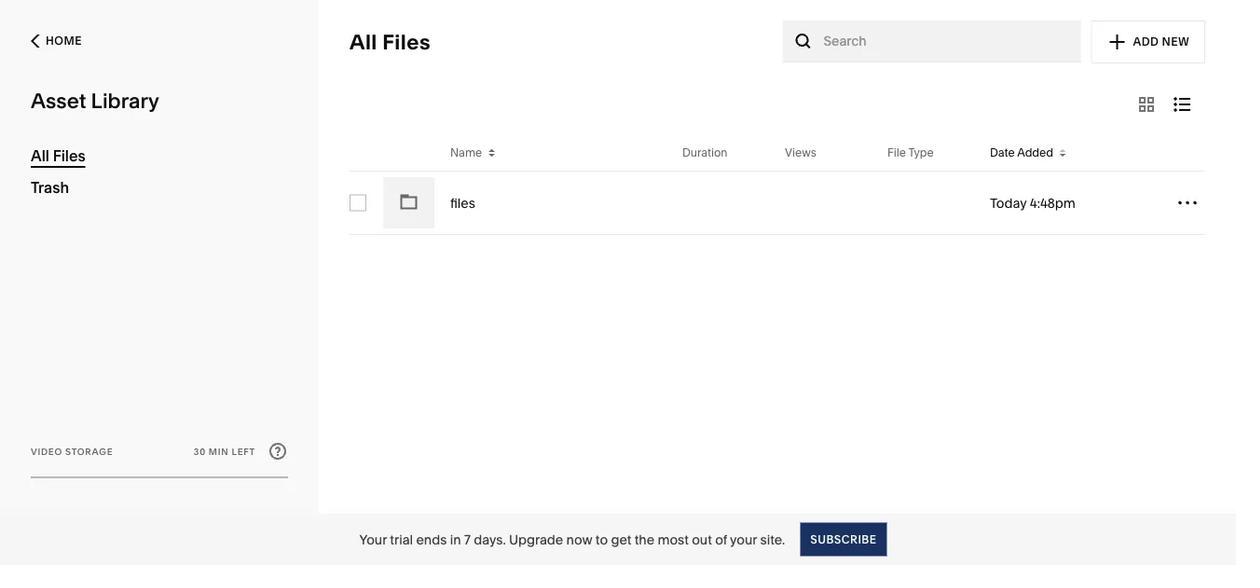 Task type: locate. For each thing, give the bounding box(es) containing it.
0 vertical spatial all files
[[350, 29, 431, 55]]

files inside the all files button
[[383, 29, 431, 55]]

the
[[635, 532, 655, 547]]

duration
[[683, 146, 728, 159]]

get
[[611, 532, 632, 547]]

new
[[1163, 35, 1190, 49]]

table
[[340, 135, 1216, 235]]

trash
[[31, 178, 69, 196]]

1 horizontal spatial files
[[383, 29, 431, 55]]

views
[[785, 146, 817, 159]]

all files
[[350, 29, 431, 55], [31, 146, 86, 165]]

file
[[888, 146, 907, 159]]

1 vertical spatial files
[[53, 146, 86, 165]]

1 cell from the left
[[378, 172, 440, 235]]

upgrade
[[509, 532, 564, 547]]

name
[[450, 146, 482, 159]]

left
[[232, 446, 256, 457]]

trial
[[390, 532, 413, 547]]

1 horizontal spatial all files
[[350, 29, 431, 55]]

subscribe button
[[800, 523, 887, 556]]

2 cell from the left
[[672, 172, 775, 235]]

0 vertical spatial files
[[383, 29, 431, 55]]

30
[[194, 446, 206, 457]]

1 vertical spatial all
[[31, 146, 49, 165]]

cell left files
[[378, 172, 440, 235]]

video
[[31, 446, 62, 457]]

files
[[383, 29, 431, 55], [53, 146, 86, 165]]

0 horizontal spatial all files
[[31, 146, 86, 165]]

cell down duration
[[672, 172, 775, 235]]

2 column header from the left
[[378, 135, 440, 171]]

asset library
[[31, 88, 159, 113]]

0 horizontal spatial files
[[53, 146, 86, 165]]

0 vertical spatial all
[[350, 29, 378, 55]]

cell down type at the right of the page
[[878, 172, 980, 235]]

your
[[730, 532, 757, 547]]

all
[[350, 29, 378, 55], [31, 146, 49, 165]]

asset
[[31, 88, 86, 113]]

1 horizontal spatial all
[[350, 29, 378, 55]]

storage
[[65, 446, 113, 457]]

row
[[350, 135, 1206, 172]]

all inside button
[[350, 29, 378, 55]]

days.
[[474, 532, 506, 547]]

0 horizontal spatial all
[[31, 146, 49, 165]]

type
[[909, 146, 934, 159]]

column header
[[350, 135, 378, 171], [378, 135, 440, 171], [1165, 135, 1206, 171]]

cell
[[378, 172, 440, 235], [672, 172, 775, 235], [775, 172, 878, 235], [878, 172, 980, 235]]

added
[[1018, 146, 1054, 159]]

add
[[1134, 35, 1160, 49]]

cell down 'views'
[[775, 172, 878, 235]]



Task type: describe. For each thing, give the bounding box(es) containing it.
min
[[209, 446, 229, 457]]

your
[[360, 532, 387, 547]]

row containing name
[[350, 135, 1206, 172]]

home
[[46, 34, 82, 48]]

date
[[991, 146, 1015, 159]]

now
[[567, 532, 593, 547]]

all files button
[[340, 23, 441, 61]]

4 cell from the left
[[878, 172, 980, 235]]

30 min left
[[194, 446, 256, 457]]

1 vertical spatial all files
[[31, 146, 86, 165]]

today
[[991, 195, 1027, 211]]

in
[[450, 532, 461, 547]]

7
[[464, 532, 471, 547]]

name button
[[450, 146, 495, 160]]

Search field
[[824, 31, 1071, 51]]

home button
[[25, 0, 288, 82]]

1 column header from the left
[[350, 135, 378, 171]]

site.
[[761, 532, 786, 547]]

date added button
[[991, 146, 1067, 160]]

add new
[[1134, 35, 1190, 49]]

today 4:48pm
[[991, 195, 1076, 211]]

date added
[[991, 146, 1054, 159]]

library
[[91, 88, 159, 113]]

3 column header from the left
[[1165, 135, 1206, 171]]

files
[[450, 195, 476, 211]]

out
[[692, 532, 712, 547]]

3 cell from the left
[[775, 172, 878, 235]]

subscribe
[[811, 533, 877, 546]]

to
[[596, 532, 608, 547]]

of
[[716, 532, 728, 547]]

most
[[658, 532, 689, 547]]

add new button
[[1092, 21, 1206, 63]]

file type
[[888, 146, 934, 159]]

table containing files
[[340, 135, 1216, 235]]

your trial ends in 7 days. upgrade now to get the most out of your site.
[[360, 532, 786, 547]]

ends
[[416, 532, 447, 547]]

all files inside button
[[350, 29, 431, 55]]

4:48pm
[[1030, 195, 1076, 211]]

video storage
[[31, 446, 113, 457]]



Task type: vqa. For each thing, say whether or not it's contained in the screenshot.
the left all files
yes



